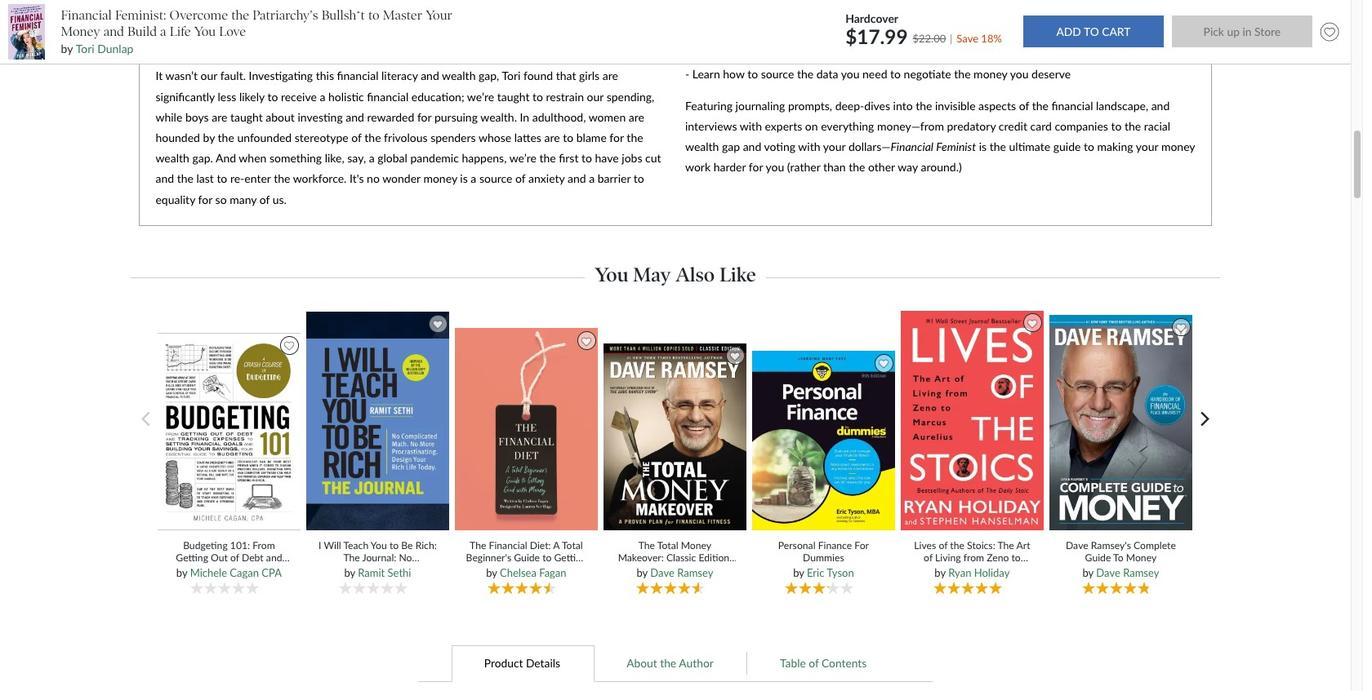 Task type: locate. For each thing, give the bounding box(es) containing it.
1 vertical spatial money
[[1161, 140, 1195, 154]]

ramsey
[[677, 567, 713, 580], [1123, 567, 1159, 580]]

tab list
[[126, 645, 1225, 683]]

guide inside dave ramsey's complete guide to money by dave ramsey
[[1085, 552, 1111, 564]]

less
[[218, 90, 236, 103]]

2 - from the top
[[685, 67, 689, 81]]

0 vertical spatial money
[[974, 67, 1007, 81]]

money inside financial feminist: overcome the patriarchy's bullsh*t to master your money and build a life you love by tori dunlap
[[61, 24, 100, 39]]

are down less
[[212, 110, 227, 124]]

source inside it wasn't our fault. investigating this financial literacy and wealth gap, tori found that girls are significantly less likely to receive a holistic financial education; we're taught to restrain our spending, while boys are taught about investing and rewarded for pursuing wealth. in adulthood, women are hounded by the unfounded stereotype of the frivolous spenders whose lattes are to blame for the wealth gap. and when something like, say, a global pandemic happens, we're the first to have jobs cut and the last to re-enter the workforce. it's no wonder money is a source of anxiety and a barrier to equality for so many of us.
[[479, 172, 512, 186]]

is down predatory
[[979, 140, 987, 154]]

michele cagan cpa link
[[190, 567, 282, 580]]

wealth up work
[[685, 140, 719, 154]]

wonder
[[382, 172, 420, 186]]

0 horizontal spatial a
[[553, 540, 560, 552]]

of up credit
[[1019, 98, 1029, 112]]

1 the from the left
[[470, 540, 486, 552]]

by left michele
[[176, 567, 187, 580]]

financial up beginner's
[[489, 540, 527, 552]]

money—from
[[877, 119, 944, 133]]

the inside lives of the stoics: the art of living from zeno to marcus aurelius
[[998, 540, 1014, 552]]

workforce.
[[293, 172, 347, 186]]

of inside 'tab list'
[[809, 657, 819, 671]]

of left anxiety
[[515, 172, 526, 186]]

financial inside financial feminist: overcome the patriarchy's bullsh*t to master your money and build a life you love by tori dunlap
[[61, 7, 112, 23]]

2 dave ramsey link from the left
[[1096, 567, 1159, 580]]

to inside is the ultimate guide to making your money work harder for you (rather than the other way around.)
[[1084, 140, 1094, 154]]

0 horizontal spatial on
[[769, 36, 781, 50]]

our left fault.
[[201, 69, 217, 83]]

0 vertical spatial source
[[761, 67, 794, 81]]

2 horizontal spatial your
[[1136, 140, 1158, 154]]

on inside featuring journaling prompts, deep-dives into the invisible aspects of the financial landscape, and interviews with experts on everything money—from predatory credit card companies to the racial wealth gap and voting with your dollars—
[[805, 119, 818, 133]]

to
[[1113, 552, 1124, 564]]

predatory
[[947, 119, 996, 133]]

wealth up education;
[[442, 69, 476, 83]]

of down lives
[[924, 552, 933, 564]]

(rather
[[787, 160, 820, 174]]

literacy
[[381, 69, 418, 83]]

1 vertical spatial source
[[479, 172, 512, 186]]

for inside the total money makeover: classic edition: a proven plan for financial fitness
[[680, 564, 692, 577]]

tori left dunlap
[[76, 42, 94, 56]]

by down 'living'
[[935, 567, 946, 580]]

the up makeover:
[[638, 540, 655, 552]]

of up say,
[[351, 131, 362, 145]]

taught up in on the top left of page
[[497, 90, 530, 103]]

your left investment at top
[[784, 36, 807, 50]]

by left ramit
[[344, 567, 355, 580]]

equality
[[156, 192, 195, 206]]

by dave ramsey
[[637, 567, 713, 580]]

classic
[[666, 552, 696, 564]]

0 horizontal spatial taught
[[230, 110, 263, 124]]

product details link
[[451, 645, 593, 683]]

by down beginner's
[[486, 567, 497, 580]]

2 the from the left
[[638, 540, 655, 552]]

1 - from the top
[[685, 36, 689, 50]]

on
[[769, 36, 781, 50], [805, 119, 818, 133]]

have
[[595, 151, 619, 165]]

1 horizontal spatial dave ramsey link
[[1096, 567, 1159, 580]]

1 horizontal spatial money
[[974, 67, 1007, 81]]

wealth inside featuring journaling prompts, deep-dives into the invisible aspects of the financial landscape, and interviews with experts on everything money—from predatory credit card companies to the racial wealth gap and voting with your dollars—
[[685, 140, 719, 154]]

1 vertical spatial you
[[595, 263, 628, 287]]

2 horizontal spatial the
[[998, 540, 1014, 552]]

hounded
[[156, 131, 200, 145]]

1 vertical spatial is
[[460, 172, 468, 186]]

0 vertical spatial with
[[740, 119, 762, 133]]

1 vertical spatial tori
[[502, 69, 521, 83]]

financial up companies
[[1052, 98, 1093, 112]]

by inside financial feminist: overcome the patriarchy's bullsh*t to master your money and build a life you love by tori dunlap
[[61, 42, 73, 56]]

about the author link
[[593, 645, 747, 683]]

receive
[[281, 90, 317, 103]]

to inside financial feminist: overcome the patriarchy's bullsh*t to master your money and build a life you love by tori dunlap
[[368, 7, 380, 23]]

last
[[196, 172, 214, 186]]

investigating
[[249, 69, 313, 83]]

1 horizontal spatial your
[[823, 140, 846, 154]]

budgeting 101: from getting out of debt and tracking expenses to setting financial goals and building your savings, your essential guide to budgeting element
[[156, 333, 307, 598]]

2 ramsey from the left
[[1123, 567, 1159, 580]]

the right about
[[660, 657, 676, 671]]

by down ramsey's
[[1083, 567, 1094, 580]]

money down complete
[[1126, 552, 1157, 564]]

is inside it wasn't our fault. investigating this financial literacy and wealth gap, tori found that girls are significantly less likely to receive a holistic financial education; we're taught to restrain our spending, while boys are taught about investing and rewarded for pursuing wealth. in adulthood, women are hounded by the unfounded stereotype of the frivolous spenders whose lattes are to blame for the wealth gap. and when something like, say, a global pandemic happens, we're the first to have jobs cut and the last to re-enter the workforce. it's no wonder money is a source of anxiety and a barrier to equality for so many of us.
[[460, 172, 468, 186]]

1 ramsey from the left
[[677, 567, 713, 580]]

lives of the stoics: the art of living from zeno to marcus aurelius image
[[899, 310, 1046, 532]]

is inside is the ultimate guide to making your money work harder for you (rather than the other way around.)
[[979, 140, 987, 154]]

happens,
[[462, 151, 507, 165]]

2 vertical spatial money
[[423, 172, 457, 186]]

0 horizontal spatial source
[[479, 172, 512, 186]]

1 horizontal spatial you
[[841, 67, 860, 81]]

total up the classic
[[657, 540, 678, 552]]

tab panel
[[390, 683, 961, 692]]

0 horizontal spatial the
[[470, 540, 486, 552]]

2 horizontal spatial money
[[1161, 140, 1195, 154]]

0 vertical spatial tori
[[76, 42, 94, 56]]

a right diet: on the bottom
[[553, 540, 560, 552]]

1 horizontal spatial is
[[979, 140, 987, 154]]

1 horizontal spatial we're
[[509, 151, 536, 165]]

1 vertical spatial with
[[798, 140, 820, 154]]

total up the getting
[[562, 540, 583, 552]]

None submit
[[1023, 16, 1164, 48], [1172, 16, 1312, 48], [1023, 16, 1164, 48], [1172, 16, 1312, 48]]

by inside personal finance for dummies by eric tyson
[[793, 567, 804, 580]]

1 horizontal spatial taught
[[497, 90, 530, 103]]

the inside about the author link
[[660, 657, 676, 671]]

girls
[[579, 69, 600, 83]]

the up and
[[218, 131, 234, 145]]

ryan
[[948, 567, 971, 580]]

data
[[816, 67, 838, 81]]

is down 'happens,'
[[460, 172, 468, 186]]

companies
[[1055, 119, 1108, 133]]

lives of the stoics: the art of living from zeno to marcus aurelius element
[[899, 310, 1050, 598]]

by down makeover:
[[637, 567, 648, 580]]

1 horizontal spatial total
[[657, 540, 678, 552]]

tori inside financial feminist: overcome the patriarchy's bullsh*t to master your money and build a life you love by tori dunlap
[[76, 42, 94, 56]]

lives
[[914, 540, 936, 552]]

table
[[780, 657, 806, 671]]

a
[[553, 540, 560, 552], [617, 564, 623, 577]]

- left learn at the top of page
[[685, 67, 689, 81]]

0 vertical spatial is
[[979, 140, 987, 154]]

0 horizontal spatial with
[[513, 564, 533, 577]]

getting
[[554, 552, 587, 564]]

by chelsea fagan
[[486, 567, 566, 580]]

1 horizontal spatial the
[[638, 540, 655, 552]]

you right data
[[841, 67, 860, 81]]

source down 'happens,'
[[479, 172, 512, 186]]

1 vertical spatial -
[[685, 67, 689, 81]]

1 horizontal spatial guide
[[1085, 552, 1111, 564]]

for down the classic
[[680, 564, 692, 577]]

2 horizontal spatial wealth
[[685, 140, 719, 154]]

and right goal,
[[894, 36, 913, 50]]

dave ramsey link inside the total money makeover: classic edition: a proven plan for financial fitness element
[[650, 567, 713, 580]]

guide inside the "the financial diet: a total beginner's guide to getting good with money"
[[514, 552, 540, 564]]

table of contents
[[780, 657, 867, 671]]

2 horizontal spatial with
[[798, 140, 820, 154]]

1 vertical spatial taught
[[230, 110, 263, 124]]

by inside it wasn't our fault. investigating this financial literacy and wealth gap, tori found that girls are significantly less likely to receive a holistic financial education; we're taught to restrain our spending, while boys are taught about investing and rewarded for pursuing wealth. in adulthood, women are hounded by the unfounded stereotype of the frivolous spenders whose lattes are to blame for the wealth gap. and when something like, say, a global pandemic happens, we're the first to have jobs cut and the last to re-enter the workforce. it's no wonder money is a source of anxiety and a barrier to equality for so many of us.
[[203, 131, 215, 145]]

master
[[383, 7, 422, 23]]

are
[[603, 69, 618, 83], [212, 110, 227, 124], [629, 110, 644, 124], [544, 131, 560, 145]]

to
[[368, 7, 380, 23], [719, 36, 730, 50], [1038, 36, 1049, 50], [748, 67, 758, 81], [890, 67, 901, 81], [267, 90, 278, 103], [533, 90, 543, 103], [1111, 119, 1122, 133], [563, 131, 574, 145], [1084, 140, 1094, 154], [582, 151, 592, 165], [217, 172, 227, 186], [634, 172, 644, 186], [542, 552, 552, 564], [1011, 552, 1021, 564]]

tori
[[76, 42, 94, 56], [502, 69, 521, 83]]

your
[[784, 36, 807, 50], [823, 140, 846, 154], [1136, 140, 1158, 154]]

the total money makeover: classic edition: a proven plan for financial fitness image
[[601, 343, 748, 532]]

our down the girls
[[587, 90, 604, 103]]

guide
[[514, 552, 540, 564], [1085, 552, 1111, 564]]

are down spending,
[[629, 110, 644, 124]]

2 total from the left
[[657, 540, 678, 552]]

a
[[160, 24, 166, 39], [320, 90, 325, 103], [369, 151, 375, 165], [471, 172, 476, 186], [589, 172, 595, 186]]

by left eric
[[793, 567, 804, 580]]

2 guide from the left
[[1085, 552, 1111, 564]]

money down pandemic
[[423, 172, 457, 186]]

source up journaling
[[761, 67, 794, 81]]

1 guide from the left
[[514, 552, 540, 564]]

we're down lattes
[[509, 151, 536, 165]]

financial down edition: at the right of the page
[[695, 564, 733, 577]]

- how to decide on your investment goal, and discover the three steps to meeting it
[[685, 36, 1102, 50]]

tori dunlap link
[[76, 42, 133, 56]]

the up jobs
[[627, 131, 643, 145]]

0 horizontal spatial tori
[[76, 42, 94, 56]]

global
[[378, 151, 407, 165]]

spenders
[[431, 131, 476, 145]]

it
[[156, 69, 163, 83]]

a left proven
[[617, 564, 623, 577]]

0 horizontal spatial dave ramsey link
[[650, 567, 713, 580]]

2 horizontal spatial dave
[[1096, 567, 1120, 580]]

you down voting
[[766, 160, 784, 174]]

- left how
[[685, 36, 689, 50]]

by left "tori dunlap" link
[[61, 42, 73, 56]]

contents
[[822, 657, 867, 671]]

the up zeno
[[998, 540, 1014, 552]]

guide
[[1053, 140, 1081, 154]]

0 vertical spatial we're
[[467, 90, 494, 103]]

you down overcome
[[194, 24, 216, 39]]

$17.99 $22.00
[[845, 24, 946, 48]]

for right harder
[[749, 160, 763, 174]]

the down "landscape," at top right
[[1125, 119, 1141, 133]]

0 vertical spatial on
[[769, 36, 781, 50]]

a down 'happens,'
[[471, 172, 476, 186]]

money
[[61, 24, 100, 39], [681, 540, 711, 552], [1126, 552, 1157, 564], [535, 564, 566, 577]]

0 horizontal spatial guide
[[514, 552, 540, 564]]

0 horizontal spatial dave
[[650, 567, 674, 580]]

0 vertical spatial -
[[685, 36, 689, 50]]

the left data
[[797, 67, 814, 81]]

ramsey down to
[[1123, 567, 1159, 580]]

by ryan holiday
[[935, 567, 1010, 580]]

- for - learn how to source the data you need to negotiate the money you deserve
[[685, 67, 689, 81]]

$17.99
[[845, 24, 908, 48]]

0 horizontal spatial we're
[[467, 90, 494, 103]]

0 vertical spatial you
[[194, 24, 216, 39]]

1 horizontal spatial a
[[617, 564, 623, 577]]

the up 'living'
[[950, 540, 965, 552]]

we're down gap,
[[467, 90, 494, 103]]

you left may at top left
[[595, 263, 628, 287]]

financial feminist: overcome the patriarchy's bullsh*t to master your money and build a life you love image
[[8, 4, 45, 60]]

and up the racial
[[1151, 98, 1170, 112]]

everything
[[821, 119, 874, 133]]

1 vertical spatial our
[[587, 90, 604, 103]]

with inside the "the financial diet: a total beginner's guide to getting good with money"
[[513, 564, 533, 577]]

budgeting 101: from getting out of debt and tracking expenses to setting financial goals and building your savings, your essential guide to budgeting image
[[156, 333, 303, 532]]

like
[[719, 263, 756, 287]]

investment
[[809, 36, 865, 50]]

overcome
[[169, 7, 228, 23]]

- learn how to source the data you need to negotiate the money you deserve
[[685, 67, 1071, 81]]

1 vertical spatial a
[[617, 564, 623, 577]]

money up the classic
[[681, 540, 711, 552]]

product details
[[484, 657, 560, 671]]

for
[[417, 110, 432, 124], [610, 131, 624, 145], [749, 160, 763, 174], [198, 192, 212, 206], [680, 564, 692, 577]]

dave ramsey link for dave ramsey's complete guide to money
[[1096, 567, 1159, 580]]

personal finance for dummies image
[[750, 351, 897, 532]]

1 horizontal spatial on
[[805, 119, 818, 133]]

of
[[1019, 98, 1029, 112], [351, 131, 362, 145], [515, 172, 526, 186], [260, 192, 270, 206], [939, 540, 948, 552], [924, 552, 933, 564], [809, 657, 819, 671]]

1 dave ramsey link from the left
[[650, 567, 713, 580]]

1 horizontal spatial tori
[[502, 69, 521, 83]]

0 horizontal spatial you
[[766, 160, 784, 174]]

financial feminist
[[891, 140, 976, 154]]

1 horizontal spatial with
[[740, 119, 762, 133]]

you inside section
[[595, 263, 628, 287]]

fitness
[[659, 577, 690, 589]]

dave ramsey's complete guide to money image
[[1047, 314, 1194, 532]]

you inside is the ultimate guide to making your money work harder for you (rather than the other way around.)
[[766, 160, 784, 174]]

of right table
[[809, 657, 819, 671]]

1 horizontal spatial ramsey
[[1123, 567, 1159, 580]]

and up dunlap
[[103, 24, 124, 39]]

discover
[[916, 36, 957, 50]]

tori right gap,
[[502, 69, 521, 83]]

0 horizontal spatial total
[[562, 540, 583, 552]]

0 horizontal spatial money
[[423, 172, 457, 186]]

the inside the total money makeover: classic edition: a proven plan for financial fitness
[[638, 540, 655, 552]]

1 horizontal spatial source
[[761, 67, 794, 81]]

by up gap.
[[203, 131, 215, 145]]

and right gap
[[743, 140, 761, 154]]

money down the getting
[[535, 564, 566, 577]]

first
[[559, 151, 579, 165]]

meeting
[[1052, 36, 1093, 50]]

1 vertical spatial on
[[805, 119, 818, 133]]

the financial diet: a total beginner's guide to getting good with money element
[[453, 328, 604, 598]]

0 horizontal spatial is
[[460, 172, 468, 186]]

a left "life"
[[160, 24, 166, 39]]

3 the from the left
[[998, 540, 1014, 552]]

about
[[266, 110, 295, 124]]

the up love
[[231, 7, 249, 23]]

dave ramsey link for the total money makeover: classic edition: a proven plan for financial fitness
[[650, 567, 713, 580]]

0 horizontal spatial ramsey
[[677, 567, 713, 580]]

money down the racial
[[1161, 140, 1195, 154]]

money inside is the ultimate guide to making your money work harder for you (rather than the other way around.)
[[1161, 140, 1195, 154]]

your up than
[[823, 140, 846, 154]]

1 total from the left
[[562, 540, 583, 552]]

money down three
[[974, 67, 1007, 81]]

and inside financial feminist: overcome the patriarchy's bullsh*t to master your money and build a life you love by tori dunlap
[[103, 24, 124, 39]]

the inside the "the financial diet: a total beginner's guide to getting good with money"
[[470, 540, 486, 552]]

on right decide
[[769, 36, 781, 50]]

you inside financial feminist: overcome the patriarchy's bullsh*t to master your money and build a life you love by tori dunlap
[[194, 24, 216, 39]]

it
[[1096, 36, 1102, 50]]

into
[[893, 98, 913, 112]]

in
[[520, 110, 529, 124]]

0 horizontal spatial our
[[201, 69, 217, 83]]

say,
[[347, 151, 366, 165]]

on down prompts,
[[805, 119, 818, 133]]

stereotype
[[295, 131, 349, 145]]

by inside the financial diet: a total beginner's guide to getting good with money element
[[486, 567, 497, 580]]

2 vertical spatial with
[[513, 564, 533, 577]]

guide down ramsey's
[[1085, 552, 1111, 564]]

wealth.
[[480, 110, 517, 124]]

the up say,
[[365, 131, 381, 145]]

the
[[231, 7, 249, 23], [960, 36, 977, 50], [797, 67, 814, 81], [954, 67, 971, 81], [916, 98, 932, 112], [1032, 98, 1049, 112], [1125, 119, 1141, 133], [218, 131, 234, 145], [365, 131, 381, 145], [627, 131, 643, 145], [990, 140, 1006, 154], [539, 151, 556, 165], [849, 160, 865, 174], [177, 172, 193, 186], [274, 172, 290, 186], [950, 540, 965, 552], [660, 657, 676, 671]]

the right into
[[916, 98, 932, 112]]

the total money makeover: classic edition: a proven plan for financial fitness element
[[601, 343, 752, 598]]

cpa
[[262, 567, 282, 580]]

dave
[[1066, 540, 1088, 552], [650, 567, 674, 580], [1096, 567, 1120, 580]]

wealth down the hounded
[[156, 151, 189, 165]]

0 vertical spatial a
[[553, 540, 560, 552]]

-
[[685, 36, 689, 50], [685, 67, 689, 81]]

you
[[194, 24, 216, 39], [595, 263, 628, 287]]

for left the "so"
[[198, 192, 212, 206]]

you may also like section
[[131, 258, 1220, 287]]

other
[[868, 160, 895, 174]]

barrier
[[598, 172, 631, 186]]

money up "tori dunlap" link
[[61, 24, 100, 39]]

you down steps
[[1010, 67, 1029, 81]]

1 horizontal spatial you
[[595, 263, 628, 287]]

0 horizontal spatial you
[[194, 24, 216, 39]]

michele
[[190, 567, 227, 580]]

ramsey down the classic
[[677, 567, 713, 580]]

$22.00
[[913, 31, 946, 45]]



Task type: describe. For each thing, give the bounding box(es) containing it.
and down holistic on the top of page
[[346, 110, 364, 124]]

education;
[[411, 90, 464, 103]]

for inside is the ultimate guide to making your money work harder for you (rather than the other way around.)
[[749, 160, 763, 174]]

by inside dave ramsey's complete guide to money by dave ramsey
[[1083, 567, 1094, 580]]

racial
[[1144, 119, 1170, 133]]

money inside the total money makeover: classic edition: a proven plan for financial fitness
[[681, 540, 711, 552]]

and down first
[[568, 172, 586, 186]]

the left three
[[960, 36, 977, 50]]

found
[[524, 69, 553, 83]]

details
[[526, 657, 560, 671]]

is the ultimate guide to making your money work harder for you (rather than the other way around.)
[[685, 140, 1195, 174]]

enter
[[244, 172, 271, 186]]

when
[[239, 151, 267, 165]]

no
[[367, 172, 380, 186]]

are right the girls
[[603, 69, 618, 83]]

financial inside the "the financial diet: a total beginner's guide to getting good with money"
[[489, 540, 527, 552]]

deserve
[[1032, 67, 1071, 81]]

sethi
[[388, 567, 411, 580]]

dave ramsey's complete guide to money element
[[1047, 314, 1198, 598]]

it's
[[350, 172, 364, 186]]

tori inside it wasn't our fault. investigating this financial literacy and wealth gap, tori found that girls are significantly less likely to receive a holistic financial education; we're taught to restrain our spending, while boys are taught about investing and rewarded for pursuing wealth. in adulthood, women are hounded by the unfounded stereotype of the frivolous spenders whose lattes are to blame for the wealth gap. and when something like, say, a global pandemic happens, we're the first to have jobs cut and the last to re-enter the workforce. it's no wonder money is a source of anxiety and a barrier to equality for so many of us.
[[502, 69, 521, 83]]

your inside featuring journaling prompts, deep-dives into the invisible aspects of the financial landscape, and interviews with experts on everything money—from predatory credit card companies to the racial wealth gap and voting with your dollars—
[[823, 140, 846, 154]]

also
[[676, 263, 715, 287]]

for down women
[[610, 131, 624, 145]]

author
[[679, 657, 714, 671]]

to inside the "the financial diet: a total beginner's guide to getting good with money"
[[542, 552, 552, 564]]

money inside the "the financial diet: a total beginner's guide to getting good with money"
[[535, 564, 566, 577]]

the up anxiety
[[539, 151, 556, 165]]

a up the investing
[[320, 90, 325, 103]]

personal finance for dummies element
[[750, 351, 901, 598]]

featuring journaling prompts, deep-dives into the invisible aspects of the financial landscape, and interviews with experts on everything money—from predatory credit card companies to the racial wealth gap and voting with your dollars—
[[685, 98, 1170, 154]]

1 horizontal spatial wealth
[[442, 69, 476, 83]]

many
[[230, 192, 257, 206]]

of left us.
[[260, 192, 270, 206]]

women
[[589, 110, 626, 124]]

to inside featuring journaling prompts, deep-dives into the invisible aspects of the financial landscape, and interviews with experts on everything money—from predatory credit card companies to the racial wealth gap and voting with your dollars—
[[1111, 119, 1122, 133]]

making
[[1097, 140, 1133, 154]]

money inside dave ramsey's complete guide to money by dave ramsey
[[1126, 552, 1157, 564]]

0 horizontal spatial wealth
[[156, 151, 189, 165]]

ramit
[[358, 567, 385, 580]]

by inside budgeting 101: from getting out of debt and tracking expenses to setting financial goals and building your savings, your essential guide to budgeting element
[[176, 567, 187, 580]]

the left last
[[177, 172, 193, 186]]

1 horizontal spatial our
[[587, 90, 604, 103]]

of inside featuring journaling prompts, deep-dives into the invisible aspects of the financial landscape, and interviews with experts on everything money—from predatory credit card companies to the racial wealth gap and voting with your dollars—
[[1019, 98, 1029, 112]]

total inside the total money makeover: classic edition: a proven plan for financial fitness
[[657, 540, 678, 552]]

by inside i will teach you to be rich: the journal: no complicated math. no more procrastinating. design your rich life today. element
[[344, 567, 355, 580]]

financial down money—from
[[891, 140, 933, 154]]

total inside the "the financial diet: a total beginner's guide to getting good with money"
[[562, 540, 583, 552]]

financial up rewarded
[[367, 90, 409, 103]]

something
[[269, 151, 322, 165]]

for down education;
[[417, 110, 432, 124]]

goal,
[[868, 36, 891, 50]]

about
[[627, 657, 657, 671]]

interviews
[[685, 119, 737, 133]]

add to wishlist image
[[1316, 19, 1343, 45]]

spending,
[[607, 90, 654, 103]]

- for - how to decide on your investment goal, and discover the three steps to meeting it
[[685, 36, 689, 50]]

the up us.
[[274, 172, 290, 186]]

the inside lives of the stoics: the art of living from zeno to marcus aurelius
[[950, 540, 965, 552]]

financial inside the total money makeover: classic edition: a proven plan for financial fitness
[[695, 564, 733, 577]]

dave ramsey's complete guide to money by dave ramsey
[[1066, 540, 1176, 580]]

gap.
[[192, 151, 213, 165]]

makeover:
[[618, 552, 664, 564]]

i will teach you to be rich: the journal: no complicated math. no more procrastinating. design your rich life today. image
[[304, 311, 451, 532]]

voting
[[764, 140, 796, 154]]

aurelius
[[972, 564, 1007, 577]]

bullsh*t
[[322, 7, 365, 23]]

likely
[[239, 90, 264, 103]]

chelsea
[[500, 567, 537, 580]]

than
[[823, 160, 846, 174]]

invisible
[[935, 98, 976, 112]]

dives
[[864, 98, 890, 112]]

restrain
[[546, 90, 584, 103]]

personal finance for dummies link
[[763, 540, 884, 564]]

holiday
[[974, 567, 1010, 580]]

holistic
[[328, 90, 364, 103]]

by inside the total money makeover: classic edition: a proven plan for financial fitness element
[[637, 567, 648, 580]]

featuring
[[685, 98, 733, 112]]

the financial diet: a total beginner's guide to getting good with money
[[466, 540, 587, 577]]

edition:
[[699, 552, 732, 564]]

experts
[[765, 119, 802, 133]]

investing
[[298, 110, 343, 124]]

the up invisible
[[954, 67, 971, 81]]

and up education;
[[421, 69, 439, 83]]

how
[[723, 67, 745, 81]]

a inside financial feminist: overcome the patriarchy's bullsh*t to master your money and build a life you love by tori dunlap
[[160, 24, 166, 39]]

boys
[[185, 110, 209, 124]]

gap,
[[479, 69, 499, 83]]

harder
[[714, 160, 746, 174]]

need
[[863, 67, 887, 81]]

rewarded
[[367, 110, 414, 124]]

0 vertical spatial our
[[201, 69, 217, 83]]

unfounded
[[237, 131, 292, 145]]

of up 'living'
[[939, 540, 948, 552]]

significantly
[[156, 90, 215, 103]]

dave inside the total money makeover: classic edition: a proven plan for financial fitness element
[[650, 567, 674, 580]]

the for by dave ramsey
[[638, 540, 655, 552]]

tab list containing product details
[[126, 645, 1225, 683]]

hardcover
[[845, 11, 898, 25]]

the for by chelsea fagan
[[470, 540, 486, 552]]

like,
[[325, 151, 344, 165]]

three
[[980, 36, 1006, 50]]

2 horizontal spatial you
[[1010, 67, 1029, 81]]

and
[[216, 151, 236, 165]]

that
[[556, 69, 576, 83]]

0 vertical spatial taught
[[497, 90, 530, 103]]

money inside it wasn't our fault. investigating this financial literacy and wealth gap, tori found that girls are significantly less likely to receive a holistic financial education; we're taught to restrain our spending, while boys are taught about investing and rewarded for pursuing wealth. in adulthood, women are hounded by the unfounded stereotype of the frivolous spenders whose lattes are to blame for the wealth gap. and when something like, say, a global pandemic happens, we're the first to have jobs cut and the last to re-enter the workforce. it's no wonder money is a source of anxiety and a barrier to equality for so many of us.
[[423, 172, 457, 186]]

diet:
[[530, 540, 551, 552]]

1 vertical spatial we're
[[509, 151, 536, 165]]

living
[[935, 552, 961, 564]]

proven
[[625, 564, 656, 577]]

product
[[484, 657, 523, 671]]

the down credit
[[990, 140, 1006, 154]]

the financial diet: a total beginner's guide to getting good with money image
[[453, 328, 600, 532]]

the up the card
[[1032, 98, 1049, 112]]

from
[[963, 552, 984, 564]]

journaling
[[736, 98, 785, 112]]

1 horizontal spatial dave
[[1066, 540, 1088, 552]]

i will teach you to be rich: the journal: no complicated math. no more procrastinating. design your rich life today. element
[[304, 311, 455, 598]]

finance
[[818, 540, 852, 552]]

financial feminist: overcome the patriarchy's bullsh*t to master your money and build a life you love by tori dunlap
[[61, 7, 452, 56]]

steps
[[1009, 36, 1035, 50]]

around.)
[[921, 160, 962, 174]]

a inside the "the financial diet: a total beginner's guide to getting good with money"
[[553, 540, 560, 552]]

it wasn't our fault. investigating this financial literacy and wealth gap, tori found that girls are significantly less likely to receive a holistic financial education; we're taught to restrain our spending, while boys are taught about investing and rewarded for pursuing wealth. in adulthood, women are hounded by the unfounded stereotype of the frivolous spenders whose lattes are to blame for the wealth gap. and when something like, say, a global pandemic happens, we're the first to have jobs cut and the last to re-enter the workforce. it's no wonder money is a source of anxiety and a barrier to equality for so many of us.
[[156, 69, 661, 206]]

frivolous
[[384, 131, 428, 145]]

ramsey inside dave ramsey's complete guide to money by dave ramsey
[[1123, 567, 1159, 580]]

cagan
[[230, 567, 259, 580]]

work
[[685, 160, 711, 174]]

lattes
[[514, 131, 541, 145]]

your inside is the ultimate guide to making your money work harder for you (rather than the other way around.)
[[1136, 140, 1158, 154]]

the inside financial feminist: overcome the patriarchy's bullsh*t to master your money and build a life you love by tori dunlap
[[231, 7, 249, 23]]

zeno
[[987, 552, 1009, 564]]

feminist:
[[115, 7, 166, 23]]

0 horizontal spatial your
[[784, 36, 807, 50]]

are down adulthood,
[[544, 131, 560, 145]]

card
[[1030, 119, 1052, 133]]

a inside the total money makeover: classic edition: a proven plan for financial fitness
[[617, 564, 623, 577]]

to inside lives of the stoics: the art of living from zeno to marcus aurelius
[[1011, 552, 1021, 564]]

personal
[[778, 540, 816, 552]]

a left barrier
[[589, 172, 595, 186]]

the right than
[[849, 160, 865, 174]]

ultimate
[[1009, 140, 1050, 154]]

by inside lives of the stoics: the art of living from zeno to marcus aurelius element
[[935, 567, 946, 580]]

financial up holistic on the top of page
[[337, 69, 379, 83]]

patriarchy's
[[253, 7, 318, 23]]

and up equality
[[156, 172, 174, 186]]

adulthood,
[[532, 110, 586, 124]]

ramsey inside the total money makeover: classic edition: a proven plan for financial fitness element
[[677, 567, 713, 580]]

financial inside featuring journaling prompts, deep-dives into the invisible aspects of the financial landscape, and interviews with experts on everything money—from predatory credit card companies to the racial wealth gap and voting with your dollars—
[[1052, 98, 1093, 112]]

save 18%
[[957, 31, 1002, 45]]

ramsey's
[[1091, 540, 1131, 552]]

the total money makeover: classic edition: a proven plan for financial fitness
[[617, 540, 733, 589]]

a right say,
[[369, 151, 375, 165]]



Task type: vqa. For each thing, say whether or not it's contained in the screenshot.


